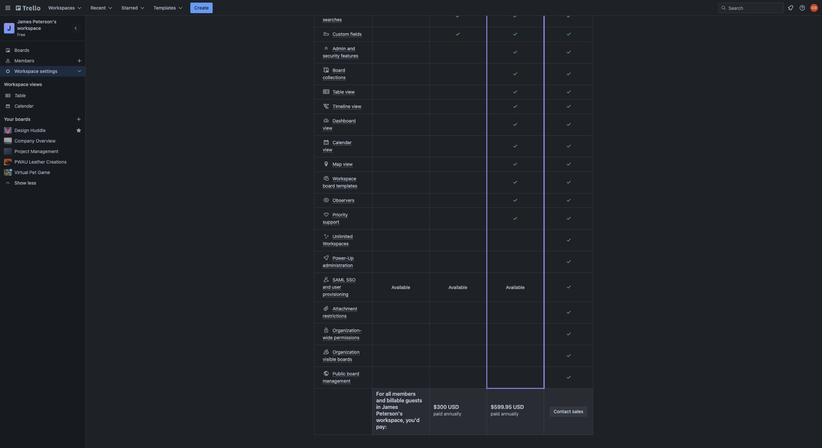 Task type: locate. For each thing, give the bounding box(es) containing it.
table down workspace views
[[14, 93, 26, 98]]

0 horizontal spatial calendar
[[14, 103, 34, 109]]

j
[[7, 24, 11, 32]]

0 vertical spatial board
[[323, 183, 335, 189]]

support
[[323, 219, 340, 225]]

security
[[323, 53, 340, 58]]

calendar for calendar view
[[333, 140, 352, 145]]

james peterson's workspace free
[[17, 19, 58, 37]]

usd right $300
[[448, 404, 459, 410]]

add board image
[[76, 117, 81, 122]]

0 horizontal spatial usd
[[448, 404, 459, 410]]

table up timeline
[[333, 89, 344, 95]]

2 horizontal spatial available
[[506, 284, 525, 290]]

peterson's inside james peterson's workspace
[[377, 411, 403, 416]]

0 vertical spatial james
[[17, 19, 32, 24]]

james inside james peterson's workspace
[[382, 404, 398, 410]]

0 horizontal spatial peterson's
[[33, 19, 56, 24]]

1 horizontal spatial annually
[[501, 411, 519, 416]]

workspace settings
[[14, 68, 57, 74]]

workspace up pay:
[[377, 417, 403, 423]]

0 notifications image
[[787, 4, 795, 12]]

view
[[345, 89, 355, 95], [352, 103, 362, 109], [323, 125, 333, 131], [323, 147, 333, 152], [343, 161, 353, 167]]

calendar inside 'link'
[[14, 103, 34, 109]]

board
[[323, 183, 335, 189], [347, 371, 359, 376]]

usd inside $599.95 usd paid annually
[[513, 404, 524, 410]]

collections
[[323, 75, 346, 80]]

calendar link
[[14, 103, 81, 109]]

workspace up the templates
[[333, 176, 356, 181]]

saved searches
[[323, 10, 346, 22]]

workspace navigation collapse icon image
[[72, 24, 81, 33]]

dashboard
[[333, 118, 356, 123]]

2 vertical spatial and
[[377, 397, 386, 403]]

view right map
[[343, 161, 353, 167]]

1 vertical spatial peterson's
[[377, 411, 403, 416]]

attachment
[[333, 306, 357, 311]]

annually
[[444, 411, 462, 416], [501, 411, 519, 416]]

and down "for"
[[377, 397, 386, 403]]

0 vertical spatial peterson's
[[33, 19, 56, 24]]

board for templates
[[323, 183, 335, 189]]

saml
[[333, 277, 345, 282]]

peterson's inside james peterson's workspace free
[[33, 19, 56, 24]]

0 vertical spatial calendar
[[14, 103, 34, 109]]

pet
[[29, 169, 36, 175]]

james up free
[[17, 19, 32, 24]]

0 horizontal spatial workspace
[[17, 25, 41, 31]]

workspace settings button
[[0, 66, 85, 77]]

paid inside $599.95 usd paid annually
[[491, 411, 500, 416]]

free
[[17, 32, 25, 37]]

0 vertical spatial workspace
[[17, 25, 41, 31]]

usd right $599.95
[[513, 404, 524, 410]]

0 vertical spatial boards
[[15, 116, 30, 122]]

paid inside $300 usd paid annually
[[434, 411, 443, 416]]

0 horizontal spatial annually
[[444, 411, 462, 416]]

calendar for calendar
[[14, 103, 34, 109]]

james peterson's workspace
[[377, 404, 403, 423]]

design huddle
[[14, 127, 46, 133]]

james down the billable
[[382, 404, 398, 410]]

pwau leather creations link
[[14, 159, 81, 165]]

view right timeline
[[352, 103, 362, 109]]

annually inside $300 usd paid annually
[[444, 411, 462, 416]]

table
[[333, 89, 344, 95], [14, 93, 26, 98]]

1 horizontal spatial peterson's
[[377, 411, 403, 416]]

view up calendar view
[[323, 125, 333, 131]]

workspace
[[17, 25, 41, 31], [377, 417, 403, 423]]

workspace for views
[[4, 81, 28, 87]]

1 horizontal spatial workspace
[[377, 417, 403, 423]]

1 horizontal spatial boards
[[338, 356, 352, 362]]

1 horizontal spatial board
[[347, 371, 359, 376]]

workspace inside workspace board templates
[[333, 176, 356, 181]]

contact sales link
[[550, 406, 588, 417]]

views
[[30, 81, 42, 87]]

virtual pet game
[[14, 169, 50, 175]]

project management
[[14, 148, 58, 154]]

0 vertical spatial workspace
[[14, 68, 39, 74]]

calendar up your boards
[[14, 103, 34, 109]]

usd inside $300 usd paid annually
[[448, 404, 459, 410]]

boards
[[15, 116, 30, 122], [338, 356, 352, 362]]

1 vertical spatial board
[[347, 371, 359, 376]]

0 horizontal spatial james
[[17, 19, 32, 24]]

show
[[14, 180, 26, 186]]

view inside calendar view
[[323, 147, 333, 152]]

board left the templates
[[323, 183, 335, 189]]

board right public
[[347, 371, 359, 376]]

recent button
[[87, 3, 116, 13]]

board inside public board management
[[347, 371, 359, 376]]

starred button
[[118, 3, 148, 13]]

workspaces
[[48, 5, 75, 11], [323, 241, 349, 246]]

priority
[[333, 212, 348, 217]]

view for table view
[[345, 89, 355, 95]]

0 horizontal spatial workspaces
[[48, 5, 75, 11]]

workspaces up workspace navigation collapse icon
[[48, 5, 75, 11]]

0 horizontal spatial available
[[392, 284, 411, 290]]

boards up design
[[15, 116, 30, 122]]

$599.95
[[491, 404, 512, 410]]

0 horizontal spatial paid
[[434, 411, 443, 416]]

paid down $599.95
[[491, 411, 500, 416]]

1 horizontal spatial calendar
[[333, 140, 352, 145]]

workspace inside james peterson's workspace free
[[17, 25, 41, 31]]

saml sso and user provisioning
[[323, 277, 356, 297]]

back to home image
[[16, 3, 40, 13]]

2 horizontal spatial and
[[377, 397, 386, 403]]

james for james peterson's workspace free
[[17, 19, 32, 24]]

1 vertical spatial boards
[[338, 356, 352, 362]]

pwau leather creations
[[14, 159, 67, 165]]

2 vertical spatial workspace
[[333, 176, 356, 181]]

peterson's down back to home image
[[33, 19, 56, 24]]

huddle
[[30, 127, 46, 133]]

show less
[[14, 180, 36, 186]]

workspace for board
[[333, 176, 356, 181]]

public
[[333, 371, 346, 376]]

peterson's for james peterson's workspace free
[[33, 19, 56, 24]]

workspaces down unlimited on the left
[[323, 241, 349, 246]]

Search field
[[719, 3, 785, 13]]

board inside workspace board templates
[[323, 183, 335, 189]]

1 vertical spatial and
[[323, 284, 331, 290]]

workspace down members
[[14, 68, 39, 74]]

workspaces button
[[44, 3, 85, 13]]

0 horizontal spatial boards
[[15, 116, 30, 122]]

saved
[[333, 10, 346, 15]]

view inside dashboard view
[[323, 125, 333, 131]]

usd for $599.95 usd
[[513, 404, 524, 410]]

creations
[[46, 159, 67, 165]]

workspace left views on the left of the page
[[4, 81, 28, 87]]

features
[[341, 53, 359, 58]]

0 horizontal spatial board
[[323, 183, 335, 189]]

unlimited
[[333, 234, 353, 239]]

organization-
[[333, 327, 362, 333]]

and up features
[[347, 46, 355, 51]]

1 horizontal spatial table
[[333, 89, 344, 95]]

map view
[[333, 161, 353, 167]]

$300 usd paid annually
[[434, 404, 462, 416]]

starred
[[122, 5, 138, 11]]

and
[[347, 46, 355, 51], [323, 284, 331, 290], [377, 397, 386, 403]]

view down dashboard view on the top of page
[[323, 147, 333, 152]]

1 horizontal spatial usd
[[513, 404, 524, 410]]

1 vertical spatial calendar
[[333, 140, 352, 145]]

virtual pet game link
[[14, 169, 81, 176]]

boards down organization
[[338, 356, 352, 362]]

organization- wide permissions
[[323, 327, 362, 340]]

workspace up free
[[17, 25, 41, 31]]

james peterson's workspace link
[[17, 19, 58, 31]]

view for timeline view
[[352, 103, 362, 109]]

leather
[[29, 159, 45, 165]]

0 vertical spatial workspaces
[[48, 5, 75, 11]]

boards
[[14, 47, 29, 53]]

workspace
[[14, 68, 39, 74], [4, 81, 28, 87], [333, 176, 356, 181]]

0 vertical spatial and
[[347, 46, 355, 51]]

settings
[[40, 68, 57, 74]]

calendar down dashboard view on the top of page
[[333, 140, 352, 145]]

annually down $599.95
[[501, 411, 519, 416]]

1 horizontal spatial and
[[347, 46, 355, 51]]

calendar inside calendar view
[[333, 140, 352, 145]]

open information menu image
[[800, 5, 806, 11]]

james inside james peterson's workspace free
[[17, 19, 32, 24]]

peterson's down the in
[[377, 411, 403, 416]]

for all members and billable guests in
[[377, 391, 423, 410]]

$300
[[434, 404, 447, 410]]

table for table view
[[333, 89, 344, 95]]

paid down $300
[[434, 411, 443, 416]]

james
[[17, 19, 32, 24], [382, 404, 398, 410]]

management
[[31, 148, 58, 154]]

1 vertical spatial workspace
[[4, 81, 28, 87]]

peterson's for james peterson's workspace
[[377, 411, 403, 416]]

0 horizontal spatial and
[[323, 284, 331, 290]]

project
[[14, 148, 29, 154]]

available
[[392, 284, 411, 290], [449, 284, 468, 290], [506, 284, 525, 290]]

view up timeline view
[[345, 89, 355, 95]]

company
[[14, 138, 35, 144]]

workspace inside popup button
[[14, 68, 39, 74]]

1 horizontal spatial workspaces
[[323, 241, 349, 246]]

1 horizontal spatial available
[[449, 284, 468, 290]]

and inside for all members and billable guests in
[[377, 397, 386, 403]]

1 vertical spatial james
[[382, 404, 398, 410]]

board for management
[[347, 371, 359, 376]]

1 vertical spatial workspaces
[[323, 241, 349, 246]]

templates
[[337, 183, 358, 189]]

annually down $300
[[444, 411, 462, 416]]

and left user
[[323, 284, 331, 290]]

annually inside $599.95 usd paid annually
[[501, 411, 519, 416]]

1 horizontal spatial james
[[382, 404, 398, 410]]

1 horizontal spatial paid
[[491, 411, 500, 416]]

power-up administration
[[323, 255, 354, 268]]

0 horizontal spatial table
[[14, 93, 26, 98]]

game
[[38, 169, 50, 175]]

1 vertical spatial workspace
[[377, 417, 403, 423]]

3 available from the left
[[506, 284, 525, 290]]

administration
[[323, 262, 353, 268]]

paid for $300 usd
[[434, 411, 443, 416]]

virtual
[[14, 169, 28, 175]]



Task type: describe. For each thing, give the bounding box(es) containing it.
custom
[[333, 31, 349, 37]]

search image
[[722, 5, 727, 11]]

paid for $599.95 usd
[[491, 411, 500, 416]]

in
[[377, 404, 381, 410]]

power-
[[333, 255, 348, 261]]

1 available from the left
[[392, 284, 411, 290]]

timeline
[[333, 103, 351, 109]]

,
[[403, 417, 405, 423]]

priority support
[[323, 212, 348, 225]]

view for dashboard view
[[323, 125, 333, 131]]

annually for $599.95
[[501, 411, 519, 416]]

templates button
[[150, 3, 187, 13]]

pwau
[[14, 159, 28, 165]]

contact
[[554, 409, 571, 414]]

billable
[[387, 397, 405, 403]]

timeline view
[[333, 103, 362, 109]]

map
[[333, 161, 342, 167]]

workspaces inside unlimited workspaces
[[323, 241, 349, 246]]

workspace board templates
[[323, 176, 358, 189]]

create button
[[191, 3, 213, 13]]

boards inside organization visible boards
[[338, 356, 352, 362]]

for
[[377, 391, 385, 397]]

searches
[[323, 17, 342, 22]]

view for map view
[[343, 161, 353, 167]]

provisioning
[[323, 291, 349, 297]]

custom fields
[[333, 31, 362, 37]]

observers
[[333, 197, 355, 203]]

recent
[[91, 5, 106, 11]]

workspace for james peterson's workspace free
[[17, 25, 41, 31]]

design
[[14, 127, 29, 133]]

sales
[[573, 409, 584, 414]]

your
[[4, 116, 14, 122]]

workspace views
[[4, 81, 42, 87]]

board
[[333, 67, 345, 73]]

all
[[386, 391, 391, 397]]

workspace for james peterson's workspace
[[377, 417, 403, 423]]

j link
[[4, 23, 14, 34]]

table view
[[333, 89, 355, 95]]

contact sales
[[554, 409, 584, 414]]

company overview
[[14, 138, 56, 144]]

and inside admin and security features
[[347, 46, 355, 51]]

primary element
[[0, 0, 823, 16]]

user
[[332, 284, 341, 290]]

workspace for settings
[[14, 68, 39, 74]]

overview
[[36, 138, 56, 144]]

up
[[348, 255, 354, 261]]

admin and security features
[[323, 46, 359, 58]]

annually for $300
[[444, 411, 462, 416]]

christina overa (christinaovera) image
[[811, 4, 819, 12]]

calendar view
[[323, 140, 352, 152]]

organization
[[333, 349, 360, 355]]

attachment restrictions
[[323, 306, 357, 319]]

boards link
[[0, 45, 85, 56]]

table link
[[14, 92, 81, 99]]

your boards
[[4, 116, 30, 122]]

project management link
[[14, 148, 81, 155]]

restrictions
[[323, 313, 347, 319]]

, you'd pay:
[[377, 417, 420, 430]]

james for james peterson's workspace
[[382, 404, 398, 410]]

admin
[[333, 46, 346, 51]]

starred icon image
[[76, 128, 81, 133]]

organization visible boards
[[323, 349, 360, 362]]

workspaces inside dropdown button
[[48, 5, 75, 11]]

create
[[194, 5, 209, 11]]

unlimited workspaces
[[323, 234, 353, 246]]

members link
[[0, 56, 85, 66]]

and inside saml sso and user provisioning
[[323, 284, 331, 290]]

dashboard view
[[323, 118, 356, 131]]

your boards with 5 items element
[[4, 115, 66, 123]]

less
[[28, 180, 36, 186]]

templates
[[154, 5, 176, 11]]

design huddle link
[[14, 127, 74, 134]]

visible
[[323, 356, 336, 362]]

members
[[393, 391, 416, 397]]

members
[[14, 58, 34, 63]]

pay:
[[377, 424, 387, 430]]

permissions
[[334, 335, 360, 340]]

management
[[323, 378, 351, 384]]

2 available from the left
[[449, 284, 468, 290]]

show less button
[[0, 178, 85, 188]]

$599.95 usd paid annually
[[491, 404, 524, 416]]

usd for $300 usd
[[448, 404, 459, 410]]

board collections
[[323, 67, 346, 80]]

view for calendar view
[[323, 147, 333, 152]]

you'd
[[406, 417, 420, 423]]

sso
[[347, 277, 356, 282]]

table for table
[[14, 93, 26, 98]]

guests
[[406, 397, 423, 403]]



Task type: vqa. For each thing, say whether or not it's contained in the screenshot.
Public
yes



